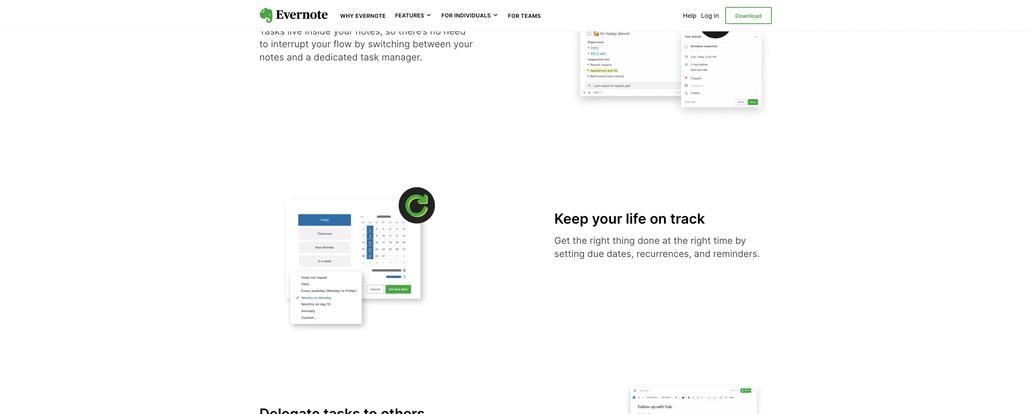 Task type: locate. For each thing, give the bounding box(es) containing it.
0 horizontal spatial right
[[590, 235, 610, 247]]

1 the from the left
[[573, 235, 587, 247]]

by down notes,
[[355, 39, 366, 50]]

dos
[[340, 1, 365, 18]]

right left time
[[691, 235, 711, 247]]

the
[[573, 235, 587, 247], [674, 235, 688, 247]]

by inside get the right thing done at the right time by setting due dates, recurrences, and reminders.
[[736, 235, 746, 247]]

your down the need at the left top of the page
[[454, 39, 473, 50]]

dedicated
[[314, 52, 358, 63]]

in right dos
[[368, 1, 380, 18]]

the up setting
[[573, 235, 587, 247]]

inside
[[305, 26, 331, 37]]

evernote logo image
[[260, 8, 328, 23]]

life
[[626, 211, 647, 228]]

1 horizontal spatial by
[[736, 235, 746, 247]]

live
[[288, 26, 302, 37]]

dates,
[[607, 248, 634, 260]]

the right at
[[674, 235, 688, 247]]

for up the need at the left top of the page
[[442, 12, 453, 19]]

0 horizontal spatial the
[[573, 235, 587, 247]]

in
[[368, 1, 380, 18], [714, 12, 719, 19]]

for inside 'link'
[[508, 12, 520, 19]]

0 horizontal spatial by
[[355, 39, 366, 50]]

why evernote link
[[340, 12, 386, 19]]

1 horizontal spatial and
[[695, 248, 711, 260]]

1 horizontal spatial in
[[714, 12, 719, 19]]

your up live
[[286, 1, 316, 18]]

for inside button
[[442, 12, 453, 19]]

for for for individuals
[[442, 12, 453, 19]]

keep
[[555, 211, 589, 228]]

by up "reminders."
[[736, 235, 746, 247]]

right
[[590, 235, 610, 247], [691, 235, 711, 247]]

in right log at right
[[714, 12, 719, 19]]

put your to-dos in context
[[260, 1, 436, 18]]

0 horizontal spatial for
[[442, 12, 453, 19]]

for individuals button
[[442, 12, 499, 19]]

your down inside
[[312, 39, 331, 50]]

1 vertical spatial by
[[736, 235, 746, 247]]

get the right thing done at the right time by setting due dates, recurrences, and reminders.
[[555, 235, 760, 260]]

features button
[[395, 12, 432, 19]]

0 vertical spatial and
[[287, 52, 303, 63]]

notes,
[[356, 26, 383, 37]]

your up flow
[[334, 26, 353, 37]]

0 horizontal spatial in
[[368, 1, 380, 18]]

track
[[671, 211, 705, 228]]

individuals
[[455, 12, 491, 19]]

for teams
[[508, 12, 541, 19]]

1 vertical spatial and
[[695, 248, 711, 260]]

1 horizontal spatial right
[[691, 235, 711, 247]]

your
[[286, 1, 316, 18], [334, 26, 353, 37], [312, 39, 331, 50], [454, 39, 473, 50], [592, 211, 623, 228]]

for teams link
[[508, 12, 541, 19]]

1 horizontal spatial the
[[674, 235, 688, 247]]

flow
[[334, 39, 352, 50]]

log in link
[[702, 12, 719, 19]]

need
[[444, 26, 466, 37]]

0 horizontal spatial and
[[287, 52, 303, 63]]

for left teams
[[508, 12, 520, 19]]

right up due
[[590, 235, 610, 247]]

a
[[306, 52, 311, 63]]

task feature for to-dos in evernote image
[[570, 0, 772, 129]]

by
[[355, 39, 366, 50], [736, 235, 746, 247]]

for for for teams
[[508, 12, 520, 19]]

download
[[736, 12, 762, 19]]

evernote
[[356, 12, 386, 19]]

manager.
[[382, 52, 422, 63]]

and inside tasks live inside your notes, so there's no need to interrupt your flow by switching between your notes and a dedicated task manager.
[[287, 52, 303, 63]]

for individuals
[[442, 12, 491, 19]]

and left "reminders."
[[695, 248, 711, 260]]

your up thing
[[592, 211, 623, 228]]

and left a
[[287, 52, 303, 63]]

context
[[384, 1, 436, 18]]

for
[[442, 12, 453, 19], [508, 12, 520, 19]]

why evernote
[[340, 12, 386, 19]]

0 vertical spatial by
[[355, 39, 366, 50]]

thing
[[613, 235, 635, 247]]

due
[[588, 248, 604, 260]]

1 horizontal spatial for
[[508, 12, 520, 19]]

log in
[[702, 12, 719, 19]]

and
[[287, 52, 303, 63], [695, 248, 711, 260]]



Task type: vqa. For each thing, say whether or not it's contained in the screenshot.
the right "Terms"
no



Task type: describe. For each thing, give the bounding box(es) containing it.
download link
[[726, 7, 772, 24]]

no
[[430, 26, 441, 37]]

features
[[395, 12, 425, 19]]

put
[[260, 1, 282, 18]]

at
[[663, 235, 671, 247]]

between
[[413, 39, 451, 50]]

tasks
[[260, 26, 285, 37]]

switching
[[368, 39, 410, 50]]

interrupt
[[271, 39, 309, 50]]

help
[[683, 12, 697, 19]]

help link
[[683, 12, 697, 19]]

setting
[[555, 248, 585, 260]]

2 right from the left
[[691, 235, 711, 247]]

and inside get the right thing done at the right time by setting due dates, recurrences, and reminders.
[[695, 248, 711, 260]]

done
[[638, 235, 660, 247]]

get
[[555, 235, 570, 247]]

time
[[714, 235, 733, 247]]

keep your life on track
[[555, 211, 705, 228]]

notes
[[260, 52, 284, 63]]

there's
[[399, 26, 428, 37]]

tasks live inside your notes, so there's no need to interrupt your flow by switching between your notes and a dedicated task manager.
[[260, 26, 473, 63]]

recurrences,
[[637, 248, 692, 260]]

reminders.
[[714, 248, 760, 260]]

log
[[702, 12, 712, 19]]

why
[[340, 12, 354, 19]]

2 the from the left
[[674, 235, 688, 247]]

to-
[[320, 1, 340, 18]]

to
[[260, 39, 268, 50]]

task delegation feature showcase evernote image
[[570, 383, 772, 415]]

so
[[386, 26, 396, 37]]

teams
[[521, 12, 541, 19]]

1 right from the left
[[590, 235, 610, 247]]

by inside tasks live inside your notes, so there's no need to interrupt your flow by switching between your notes and a dedicated task manager.
[[355, 39, 366, 50]]

recurring tasks showcase evernote image
[[260, 178, 461, 333]]

on
[[650, 211, 667, 228]]

task
[[361, 52, 379, 63]]



